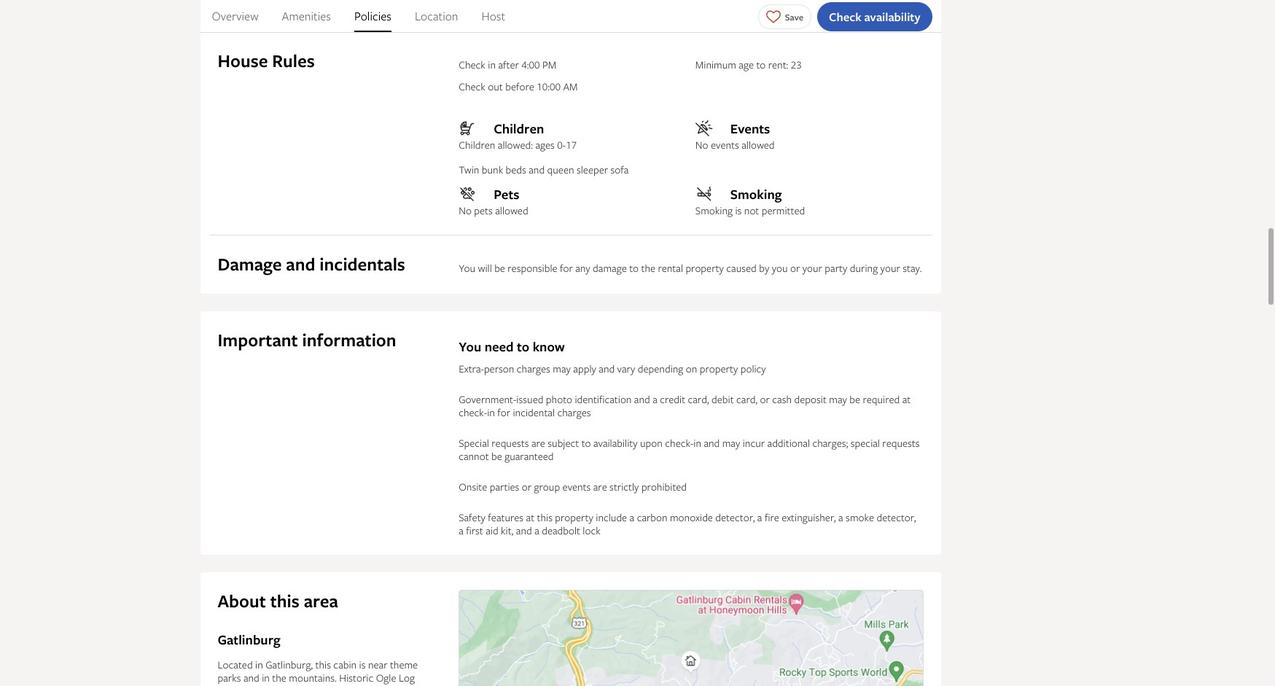 Task type: vqa. For each thing, say whether or not it's contained in the screenshot.
charges; on the bottom right of the page
yes



Task type: describe. For each thing, give the bounding box(es) containing it.
location
[[415, 8, 458, 24]]

house
[[218, 49, 268, 73]]

caused
[[727, 261, 757, 275]]

strictly
[[610, 480, 639, 494]]

gatlinburg
[[218, 631, 280, 649]]

know
[[533, 338, 565, 356]]

2 horizontal spatial are
[[593, 480, 607, 494]]

check in after 4:00 pm
[[459, 58, 557, 72]]

in left mill
[[262, 671, 270, 685]]

and inside "government-issued photo identification and a credit card, debit card, or cash deposit may be required at check-in for incidental charges"
[[634, 392, 650, 406]]

not
[[744, 203, 759, 217]]

amenities link
[[282, 0, 331, 32]]

availability inside button
[[864, 8, 921, 24]]

include
[[596, 510, 627, 524]]

children for children allowed: ages 0-17
[[459, 138, 495, 152]]

smoking for smoking is not permitted
[[696, 203, 733, 217]]

check for check in after 4:00 pm
[[459, 58, 486, 72]]

cabin
[[334, 658, 357, 672]]

overview
[[212, 8, 259, 24]]

in right located
[[255, 658, 263, 672]]

a left carbon
[[630, 510, 635, 524]]

issued
[[517, 392, 544, 406]]

to right age
[[757, 58, 766, 72]]

0 horizontal spatial may
[[553, 362, 571, 376]]

person
[[484, 362, 514, 376]]

save button
[[758, 4, 812, 29]]

or inside "government-issued photo identification and a credit card, debit card, or cash deposit may be required at check-in for incidental charges"
[[760, 392, 770, 406]]

incidentals
[[320, 252, 405, 276]]

1 detector, from the left
[[716, 510, 755, 524]]

guaranteed
[[505, 449, 554, 463]]

0 vertical spatial events
[[711, 138, 739, 152]]

house rules
[[218, 49, 315, 73]]

check out before 10:00 am
[[459, 80, 578, 93]]

rental
[[658, 261, 683, 275]]

ogle
[[376, 671, 396, 685]]

17
[[566, 138, 577, 152]]

may inside the special requests are subject to availability upon check-in and may incur additional charges; special requests cannot be guaranteed
[[722, 436, 740, 450]]

no pets allowed
[[459, 203, 528, 217]]

the inside 'located in gatlinburg, this cabin is near theme parks and in the mountains. historic ogle log cabin and old mill are local landmarks, and t'
[[272, 671, 287, 685]]

property inside safety features at this property include a carbon monoxide detector, a fire extinguisher, a smoke detector, a first aid kit, and a deadbolt lock
[[555, 510, 593, 524]]

23
[[791, 58, 802, 72]]

at inside "government-issued photo identification and a credit card, debit card, or cash deposit may be required at check-in for incidental charges"
[[903, 392, 911, 406]]

twin bunk beds and queen sleeper sofa
[[459, 163, 629, 177]]

a left deadbolt
[[535, 524, 539, 537]]

vary
[[617, 362, 635, 376]]

old
[[263, 684, 279, 686]]

check availability
[[829, 8, 921, 24]]

near
[[368, 658, 388, 672]]

ages
[[536, 138, 555, 152]]

no events allowed
[[696, 138, 775, 152]]

pm
[[543, 58, 557, 72]]

this for gatlinburg,
[[315, 658, 331, 672]]

policies
[[354, 8, 392, 24]]

incur
[[743, 436, 765, 450]]

you need to know
[[459, 338, 565, 356]]

a left first
[[459, 524, 464, 537]]

age
[[739, 58, 754, 72]]

log
[[399, 671, 415, 685]]

host
[[482, 8, 505, 24]]

features
[[488, 510, 524, 524]]

extinguisher,
[[782, 510, 836, 524]]

in inside the special requests are subject to availability upon check-in and may incur additional charges; special requests cannot be guaranteed
[[694, 436, 702, 450]]

stay.
[[903, 261, 922, 275]]

to inside the special requests are subject to availability upon check-in and may incur additional charges; special requests cannot be guaranteed
[[582, 436, 591, 450]]

host link
[[482, 0, 505, 32]]

overview link
[[212, 0, 259, 32]]

sleeper
[[577, 163, 608, 177]]

rules
[[272, 49, 315, 73]]

are inside 'located in gatlinburg, this cabin is near theme parks and in the mountains. historic ogle log cabin and old mill are local landmarks, and t'
[[299, 684, 313, 686]]

you will be responsible for any damage to the rental property caused by you or your party during your stay.
[[459, 261, 922, 275]]

located in gatlinburg, this cabin is near theme parks and in the mountains. historic ogle log cabin and old mill are local landmarks, and t
[[218, 658, 439, 686]]

smoking for smoking
[[731, 185, 782, 203]]

2 requests from the left
[[883, 436, 920, 450]]

and inside the special requests are subject to availability upon check-in and may incur additional charges; special requests cannot be guaranteed
[[704, 436, 720, 450]]

allowed for events
[[742, 138, 775, 152]]

beds
[[506, 163, 526, 177]]

mill
[[281, 684, 297, 686]]

identification
[[575, 392, 632, 406]]

cabin
[[218, 684, 242, 686]]

required
[[863, 392, 900, 406]]

out
[[488, 80, 503, 93]]

1 requests from the left
[[492, 436, 529, 450]]

on
[[686, 362, 697, 376]]

safety
[[459, 510, 486, 524]]

cannot
[[459, 449, 489, 463]]

deadbolt
[[542, 524, 580, 537]]

area
[[304, 589, 338, 613]]

lock
[[583, 524, 601, 537]]

smoke
[[846, 510, 874, 524]]

prohibited
[[642, 480, 687, 494]]

photo
[[546, 392, 572, 406]]

2 vertical spatial or
[[522, 480, 532, 494]]

in inside "government-issued photo identification and a credit card, debit card, or cash deposit may be required at check-in for incidental charges"
[[487, 405, 495, 419]]

important information
[[218, 328, 396, 352]]

damage and incidentals
[[218, 252, 405, 276]]

group
[[534, 480, 560, 494]]

subject
[[548, 436, 579, 450]]

charges;
[[813, 436, 848, 450]]

you for you will be responsible for any damage to the rental property caused by you or your party during your stay.
[[459, 261, 476, 275]]

is inside 'located in gatlinburg, this cabin is near theme parks and in the mountains. historic ogle log cabin and old mill are local landmarks, and t'
[[359, 658, 366, 672]]

am
[[563, 80, 578, 93]]

check for check availability
[[829, 8, 862, 24]]

onsite parties or group events are strictly prohibited
[[459, 480, 687, 494]]

aid
[[486, 524, 498, 537]]

policies link
[[354, 0, 392, 32]]

kit,
[[501, 524, 514, 537]]



Task type: locate. For each thing, give the bounding box(es) containing it.
detector, left fire
[[716, 510, 755, 524]]

additional
[[768, 436, 810, 450]]

allowed for pets
[[495, 203, 528, 217]]

be right will
[[495, 261, 505, 275]]

0 horizontal spatial your
[[803, 261, 822, 275]]

check
[[829, 8, 862, 24], [459, 58, 486, 72], [459, 80, 486, 93]]

1 horizontal spatial check-
[[665, 436, 694, 450]]

0 vertical spatial may
[[553, 362, 571, 376]]

are right mill
[[299, 684, 313, 686]]

1 horizontal spatial at
[[903, 392, 911, 406]]

0 vertical spatial or
[[790, 261, 800, 275]]

government-
[[459, 392, 517, 406]]

no for pets
[[459, 203, 472, 217]]

1 vertical spatial check-
[[665, 436, 694, 450]]

this for at
[[537, 510, 553, 524]]

0 vertical spatial for
[[560, 261, 573, 275]]

events right group on the left
[[563, 480, 591, 494]]

0 horizontal spatial charges
[[517, 362, 550, 376]]

check inside button
[[829, 8, 862, 24]]

depending
[[638, 362, 684, 376]]

check- inside "government-issued photo identification and a credit card, debit card, or cash deposit may be required at check-in for incidental charges"
[[459, 405, 487, 419]]

0 horizontal spatial at
[[526, 510, 535, 524]]

smoking left not
[[696, 203, 733, 217]]

0 vertical spatial check-
[[459, 405, 487, 419]]

will
[[478, 261, 492, 275]]

party
[[825, 261, 848, 275]]

charges inside "government-issued photo identification and a credit card, debit card, or cash deposit may be required at check-in for incidental charges"
[[557, 405, 591, 419]]

allowed up not
[[742, 138, 775, 152]]

the
[[641, 261, 656, 275], [272, 671, 287, 685]]

1 horizontal spatial your
[[881, 261, 900, 275]]

card, left debit
[[688, 392, 709, 406]]

a
[[653, 392, 658, 406], [630, 510, 635, 524], [758, 510, 762, 524], [839, 510, 843, 524], [459, 524, 464, 537], [535, 524, 539, 537]]

for left issued
[[498, 405, 510, 419]]

the left rental
[[641, 261, 656, 275]]

your left party
[[803, 261, 822, 275]]

at inside safety features at this property include a carbon monoxide detector, a fire extinguisher, a smoke detector, a first aid kit, and a deadbolt lock
[[526, 510, 535, 524]]

to right damage
[[629, 261, 639, 275]]

property down the onsite parties or group events are strictly prohibited
[[555, 510, 593, 524]]

0 horizontal spatial card,
[[688, 392, 709, 406]]

responsible
[[508, 261, 558, 275]]

to
[[757, 58, 766, 72], [629, 261, 639, 275], [517, 338, 530, 356], [582, 436, 591, 450]]

1 card, from the left
[[688, 392, 709, 406]]

0 vertical spatial at
[[903, 392, 911, 406]]

0 horizontal spatial events
[[563, 480, 591, 494]]

1 vertical spatial at
[[526, 510, 535, 524]]

children up twin
[[459, 138, 495, 152]]

landmarks,
[[338, 684, 384, 686]]

about this area
[[218, 589, 338, 613]]

a left fire
[[758, 510, 762, 524]]

1 horizontal spatial the
[[641, 261, 656, 275]]

1 vertical spatial the
[[272, 671, 287, 685]]

check left 'out'
[[459, 80, 486, 93]]

need
[[485, 338, 514, 356]]

1 horizontal spatial requests
[[883, 436, 920, 450]]

1 your from the left
[[803, 261, 822, 275]]

are inside the special requests are subject to availability upon check-in and may incur additional charges; special requests cannot be guaranteed
[[532, 436, 545, 450]]

may left incur
[[722, 436, 740, 450]]

children
[[494, 120, 544, 138], [459, 138, 495, 152]]

may right deposit
[[829, 392, 847, 406]]

0 vertical spatial no
[[696, 138, 708, 152]]

0 vertical spatial availability
[[864, 8, 921, 24]]

be right "cannot"
[[491, 449, 502, 463]]

0 horizontal spatial is
[[359, 658, 366, 672]]

may left the apply
[[553, 362, 571, 376]]

1 horizontal spatial this
[[315, 658, 331, 672]]

in up special
[[487, 405, 495, 419]]

0 vertical spatial are
[[532, 436, 545, 450]]

children for children
[[494, 120, 544, 138]]

0 horizontal spatial this
[[270, 589, 300, 613]]

for
[[560, 261, 573, 275], [498, 405, 510, 419]]

mountains.
[[289, 671, 337, 685]]

damage
[[593, 261, 627, 275]]

allowed right pets
[[495, 203, 528, 217]]

list
[[200, 0, 941, 32]]

by
[[759, 261, 770, 275]]

you left will
[[459, 261, 476, 275]]

availability
[[864, 8, 921, 24], [594, 436, 638, 450]]

pets
[[474, 203, 493, 217]]

location link
[[415, 0, 458, 32]]

0 vertical spatial charges
[[517, 362, 550, 376]]

1 vertical spatial charges
[[557, 405, 591, 419]]

2 vertical spatial are
[[299, 684, 313, 686]]

0 vertical spatial be
[[495, 261, 505, 275]]

2 horizontal spatial may
[[829, 392, 847, 406]]

allowed
[[742, 138, 775, 152], [495, 203, 528, 217]]

this left area
[[270, 589, 300, 613]]

1 vertical spatial be
[[850, 392, 861, 406]]

check right save
[[829, 8, 862, 24]]

check- up special
[[459, 405, 487, 419]]

0 vertical spatial property
[[686, 261, 724, 275]]

check- inside the special requests are subject to availability upon check-in and may incur additional charges; special requests cannot be guaranteed
[[665, 436, 694, 450]]

0 vertical spatial you
[[459, 261, 476, 275]]

minimum
[[696, 58, 736, 72]]

check left after
[[459, 58, 486, 72]]

2 vertical spatial be
[[491, 449, 502, 463]]

you
[[772, 261, 788, 275]]

parties
[[490, 480, 519, 494]]

in left after
[[488, 58, 496, 72]]

is
[[735, 203, 742, 217], [359, 658, 366, 672]]

important
[[218, 328, 298, 352]]

0 horizontal spatial check-
[[459, 405, 487, 419]]

in down "government-issued photo identification and a credit card, debit card, or cash deposit may be required at check-in for incidental charges"
[[694, 436, 702, 450]]

incidental
[[513, 405, 555, 419]]

2 horizontal spatial this
[[537, 510, 553, 524]]

0 horizontal spatial for
[[498, 405, 510, 419]]

2 card, from the left
[[737, 392, 758, 406]]

2 your from the left
[[881, 261, 900, 275]]

property
[[686, 261, 724, 275], [700, 362, 738, 376], [555, 510, 593, 524]]

charges up subject
[[557, 405, 591, 419]]

4:00
[[522, 58, 540, 72]]

0 horizontal spatial detector,
[[716, 510, 755, 524]]

first
[[466, 524, 483, 537]]

0 horizontal spatial the
[[272, 671, 287, 685]]

for inside "government-issued photo identification and a credit card, debit card, or cash deposit may be required at check-in for incidental charges"
[[498, 405, 510, 419]]

policy
[[741, 362, 766, 376]]

2 detector, from the left
[[877, 510, 916, 524]]

a left smoke at right
[[839, 510, 843, 524]]

property right on
[[700, 362, 738, 376]]

parks
[[218, 671, 241, 685]]

detector,
[[716, 510, 755, 524], [877, 510, 916, 524]]

1 horizontal spatial no
[[696, 138, 708, 152]]

1 horizontal spatial detector,
[[877, 510, 916, 524]]

fire
[[765, 510, 779, 524]]

0 horizontal spatial are
[[299, 684, 313, 686]]

gatlinburg,
[[266, 658, 313, 672]]

about
[[218, 589, 266, 613]]

pets
[[494, 185, 520, 203]]

or left group on the left
[[522, 480, 532, 494]]

may inside "government-issued photo identification and a credit card, debit card, or cash deposit may be required at check-in for incidental charges"
[[829, 392, 847, 406]]

at right features
[[526, 510, 535, 524]]

children up beds
[[494, 120, 544, 138]]

after
[[498, 58, 519, 72]]

this
[[537, 510, 553, 524], [270, 589, 300, 613], [315, 658, 331, 672]]

are left subject
[[532, 436, 545, 450]]

1 vertical spatial allowed
[[495, 203, 528, 217]]

you for you need to know
[[459, 338, 481, 356]]

theme
[[390, 658, 418, 672]]

availability inside the special requests are subject to availability upon check-in and may incur additional charges; special requests cannot be guaranteed
[[594, 436, 638, 450]]

0 vertical spatial check
[[829, 8, 862, 24]]

2 vertical spatial may
[[722, 436, 740, 450]]

2 horizontal spatial or
[[790, 261, 800, 275]]

a left credit
[[653, 392, 658, 406]]

extra-person charges may apply and vary depending on property policy
[[459, 362, 766, 376]]

are left strictly
[[593, 480, 607, 494]]

is left near
[[359, 658, 366, 672]]

1 horizontal spatial charges
[[557, 405, 591, 419]]

0 horizontal spatial or
[[522, 480, 532, 494]]

special
[[459, 436, 489, 450]]

to right need
[[517, 338, 530, 356]]

no left pets
[[459, 203, 472, 217]]

0 horizontal spatial availability
[[594, 436, 638, 450]]

1 vertical spatial availability
[[594, 436, 638, 450]]

1 horizontal spatial card,
[[737, 392, 758, 406]]

1 horizontal spatial availability
[[864, 8, 921, 24]]

check-
[[459, 405, 487, 419], [665, 436, 694, 450]]

1 vertical spatial or
[[760, 392, 770, 406]]

allowed:
[[498, 138, 533, 152]]

1 horizontal spatial events
[[711, 138, 739, 152]]

1 vertical spatial no
[[459, 203, 472, 217]]

apply
[[573, 362, 596, 376]]

in
[[488, 58, 496, 72], [487, 405, 495, 419], [694, 436, 702, 450], [255, 658, 263, 672], [262, 671, 270, 685]]

1 horizontal spatial are
[[532, 436, 545, 450]]

twin
[[459, 163, 479, 177]]

this inside safety features at this property include a carbon monoxide detector, a fire extinguisher, a smoke detector, a first aid kit, and a deadbolt lock
[[537, 510, 553, 524]]

0 horizontal spatial requests
[[492, 436, 529, 450]]

bunk
[[482, 163, 503, 177]]

before
[[505, 80, 534, 93]]

property right rental
[[686, 261, 724, 275]]

be left required
[[850, 392, 861, 406]]

queen
[[547, 163, 574, 177]]

0 horizontal spatial allowed
[[495, 203, 528, 217]]

2 vertical spatial this
[[315, 658, 331, 672]]

check availability button
[[818, 2, 932, 31]]

upon
[[640, 436, 663, 450]]

1 you from the top
[[459, 261, 476, 275]]

1 vertical spatial this
[[270, 589, 300, 613]]

you up extra-
[[459, 338, 481, 356]]

list containing overview
[[200, 0, 941, 32]]

check for check out before 10:00 am
[[459, 80, 486, 93]]

permitted
[[762, 203, 805, 217]]

a inside "government-issued photo identification and a credit card, debit card, or cash deposit may be required at check-in for incidental charges"
[[653, 392, 658, 406]]

1 horizontal spatial or
[[760, 392, 770, 406]]

smoking down no events allowed
[[731, 185, 782, 203]]

no for events
[[696, 138, 708, 152]]

events up the smoking is not permitted
[[711, 138, 739, 152]]

1 vertical spatial you
[[459, 338, 481, 356]]

credit
[[660, 392, 686, 406]]

1 vertical spatial are
[[593, 480, 607, 494]]

detector, right smoke at right
[[877, 510, 916, 524]]

this inside 'located in gatlinburg, this cabin is near theme parks and in the mountains. historic ogle log cabin and old mill are local landmarks, and t'
[[315, 658, 331, 672]]

minimum age to rent: 23
[[696, 58, 802, 72]]

debit
[[712, 392, 734, 406]]

events
[[731, 120, 770, 138]]

or left cash
[[760, 392, 770, 406]]

0 vertical spatial the
[[641, 261, 656, 275]]

this up local
[[315, 658, 331, 672]]

1 vertical spatial check
[[459, 58, 486, 72]]

1 horizontal spatial for
[[560, 261, 573, 275]]

1 horizontal spatial may
[[722, 436, 740, 450]]

1 vertical spatial property
[[700, 362, 738, 376]]

this down group on the left
[[537, 510, 553, 524]]

1 vertical spatial is
[[359, 658, 366, 672]]

onsite
[[459, 480, 487, 494]]

monoxide
[[670, 510, 713, 524]]

smoking is not permitted
[[696, 203, 805, 217]]

special
[[851, 436, 880, 450]]

sofa
[[611, 163, 629, 177]]

0 vertical spatial allowed
[[742, 138, 775, 152]]

at right required
[[903, 392, 911, 406]]

requests
[[492, 436, 529, 450], [883, 436, 920, 450]]

your left stay.
[[881, 261, 900, 275]]

is left not
[[735, 203, 742, 217]]

1 vertical spatial events
[[563, 480, 591, 494]]

0 vertical spatial is
[[735, 203, 742, 217]]

no left events
[[696, 138, 708, 152]]

damage
[[218, 252, 282, 276]]

to right subject
[[582, 436, 591, 450]]

the left mountains.
[[272, 671, 287, 685]]

local
[[315, 684, 335, 686]]

or right you
[[790, 261, 800, 275]]

be inside the special requests are subject to availability upon check-in and may incur additional charges; special requests cannot be guaranteed
[[491, 449, 502, 463]]

be inside "government-issued photo identification and a credit card, debit card, or cash deposit may be required at check-in for incidental charges"
[[850, 392, 861, 406]]

1 horizontal spatial is
[[735, 203, 742, 217]]

2 you from the top
[[459, 338, 481, 356]]

and inside safety features at this property include a carbon monoxide detector, a fire extinguisher, a smoke detector, a first aid kit, and a deadbolt lock
[[516, 524, 532, 537]]

government-issued photo identification and a credit card, debit card, or cash deposit may be required at check-in for incidental charges
[[459, 392, 911, 419]]

for left any
[[560, 261, 573, 275]]

1 vertical spatial may
[[829, 392, 847, 406]]

check- right upon
[[665, 436, 694, 450]]

0 horizontal spatial no
[[459, 203, 472, 217]]

1 horizontal spatial allowed
[[742, 138, 775, 152]]

card, right debit
[[737, 392, 758, 406]]

1 vertical spatial for
[[498, 405, 510, 419]]

2 vertical spatial property
[[555, 510, 593, 524]]

during
[[850, 261, 878, 275]]

0 vertical spatial this
[[537, 510, 553, 524]]

2 vertical spatial check
[[459, 80, 486, 93]]

charges down know
[[517, 362, 550, 376]]

charges
[[517, 362, 550, 376], [557, 405, 591, 419]]



